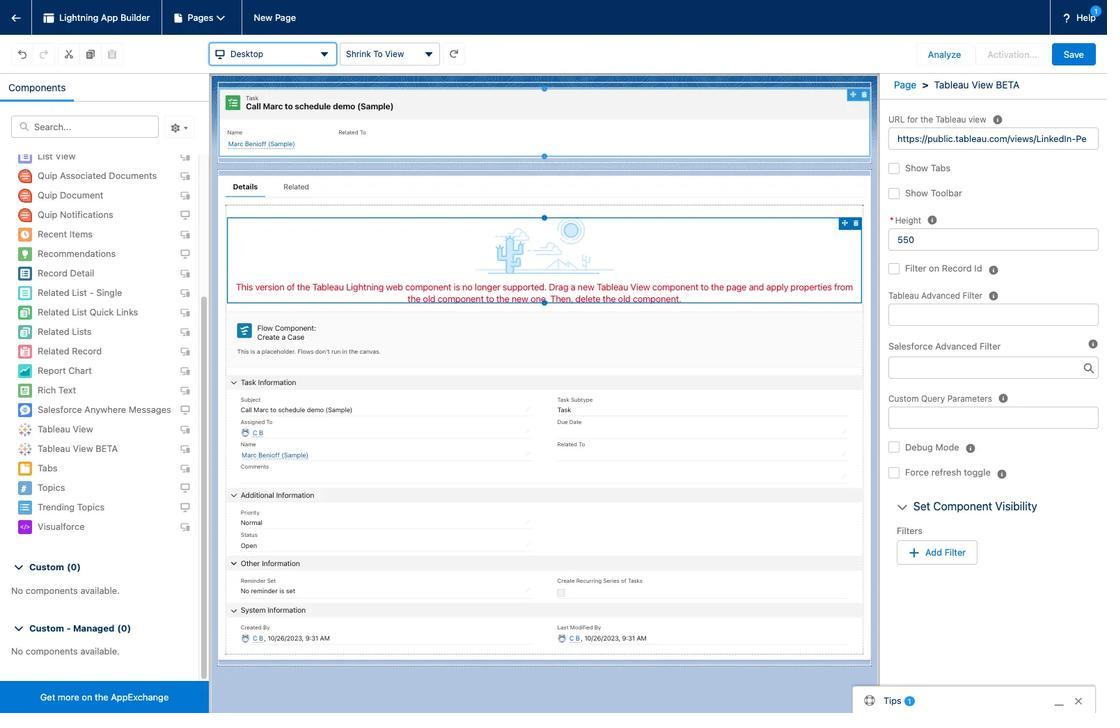 Task type: locate. For each thing, give the bounding box(es) containing it.
text default image inside related lists link
[[180, 327, 190, 337]]

13 text default image from the top
[[180, 483, 190, 493]]

1 vertical spatial beta
[[96, 443, 118, 454]]

1 vertical spatial list
[[72, 287, 87, 298]]

(0) right managed
[[117, 623, 131, 634]]

(0) down visualforce
[[67, 561, 81, 573]]

text default image for list view
[[180, 152, 190, 162]]

get more on the appexchange
[[40, 692, 169, 703]]

1 inside help 1
[[1094, 7, 1098, 15]]

0 horizontal spatial record
[[38, 268, 68, 279]]

2 quip from the top
[[38, 190, 57, 201]]

1 available. from the top
[[80, 585, 120, 596]]

the
[[921, 114, 933, 125], [95, 692, 108, 703]]

refresh
[[932, 467, 962, 478]]

2 no components available. from the top
[[11, 646, 120, 657]]

0 vertical spatial quip
[[38, 170, 57, 181]]

8 text default image from the top
[[180, 347, 190, 356]]

view inside shrink to view popup button
[[385, 49, 404, 59]]

custom - managed (0)
[[29, 623, 131, 634]]

filter
[[905, 263, 927, 274], [963, 291, 983, 301], [980, 341, 1001, 352], [945, 547, 966, 558]]

view inside list view link
[[55, 151, 76, 162]]

related for related record
[[38, 346, 69, 357]]

help
[[1077, 12, 1096, 23]]

1 horizontal spatial -
[[90, 287, 94, 298]]

0 horizontal spatial the
[[95, 692, 108, 703]]

related lists
[[38, 326, 92, 337]]

new
[[254, 12, 273, 23]]

report
[[38, 365, 66, 376]]

the right for
[[921, 114, 933, 125]]

tableau for tableau view
[[38, 424, 70, 435]]

page > tableau view beta
[[894, 79, 1020, 91]]

1 vertical spatial quip
[[38, 190, 57, 201]]

0 vertical spatial (0)
[[67, 561, 81, 573]]

show down show tabs
[[905, 187, 928, 199]]

view inside the tableau view link
[[73, 424, 93, 435]]

1 horizontal spatial on
[[929, 263, 940, 274]]

quip notifications link
[[13, 205, 190, 224]]

0 vertical spatial 1
[[1094, 7, 1098, 15]]

3 related from the top
[[38, 326, 69, 337]]

record detail
[[38, 268, 94, 279]]

1 horizontal spatial group
[[58, 43, 123, 65]]

0 horizontal spatial beta
[[96, 443, 118, 454]]

text default image for report chart
[[180, 366, 190, 376]]

2 components from the top
[[26, 646, 78, 657]]

tableau down the tableau view
[[38, 443, 70, 454]]

related for related list - single
[[38, 287, 69, 298]]

custom (0)
[[29, 561, 81, 573]]

recent
[[38, 229, 67, 240]]

1 vertical spatial components
[[26, 646, 78, 657]]

view right to
[[385, 49, 404, 59]]

shrink to view
[[346, 49, 404, 59]]

list up quip document
[[38, 151, 53, 162]]

get
[[40, 692, 55, 703]]

tableau left view
[[936, 114, 966, 125]]

4 related from the top
[[38, 346, 69, 357]]

text default image inside the 'related list - single' 'link'
[[180, 288, 190, 298]]

1 quip from the top
[[38, 170, 57, 181]]

custom down visualforce
[[29, 561, 64, 573]]

list for related list quick links
[[72, 307, 87, 318]]

items
[[70, 229, 93, 240]]

add filter
[[926, 547, 966, 558]]

save
[[1064, 48, 1084, 60]]

* height
[[890, 215, 921, 225]]

related down the record detail in the top left of the page
[[38, 287, 69, 298]]

1 components from the top
[[26, 585, 78, 596]]

3 quip from the top
[[38, 209, 57, 220]]

available. up managed
[[80, 585, 120, 596]]

view inside tableau view beta link
[[73, 443, 93, 454]]

0 vertical spatial custom
[[889, 393, 919, 404]]

topics down topics link
[[77, 502, 105, 513]]

0 horizontal spatial group
[[11, 43, 55, 65]]

new page
[[254, 12, 296, 23]]

components
[[8, 81, 66, 93]]

list inside 'link'
[[72, 287, 87, 298]]

quip up 'recent'
[[38, 209, 57, 220]]

1 horizontal spatial beta
[[996, 79, 1020, 91]]

1 related from the top
[[38, 287, 69, 298]]

custom left query
[[889, 393, 919, 404]]

0 vertical spatial components
[[26, 585, 78, 596]]

text default image inside record detail link
[[180, 269, 190, 278]]

6 text default image from the top
[[180, 288, 190, 298]]

2 vertical spatial custom
[[29, 623, 64, 634]]

related inside 'link'
[[38, 287, 69, 298]]

1 no from the top
[[11, 585, 23, 596]]

salesforce advanced filter
[[889, 341, 1001, 352]]

1 vertical spatial (0)
[[117, 623, 131, 634]]

the right more
[[95, 692, 108, 703]]

5 text default image from the top
[[180, 269, 190, 278]]

view up associated
[[55, 151, 76, 162]]

components down the custom (0)
[[26, 585, 78, 596]]

3 text default image from the top
[[180, 230, 190, 239]]

links
[[116, 307, 138, 318]]

4 text default image from the top
[[180, 249, 190, 259]]

topics inside trending topics link
[[77, 502, 105, 513]]

related list quick links
[[38, 307, 138, 318]]

tabs
[[931, 162, 951, 173], [38, 463, 58, 474]]

text default image inside rich text link
[[180, 386, 190, 395]]

record left detail
[[38, 268, 68, 279]]

1 vertical spatial topics
[[77, 502, 105, 513]]

text default image for quip associated documents
[[180, 171, 190, 181]]

10 text default image from the top
[[180, 405, 190, 415]]

text default image inside related record link
[[180, 347, 190, 356]]

1 group from the left
[[11, 43, 55, 65]]

analyze button
[[916, 43, 973, 65]]

1 horizontal spatial record
[[72, 346, 102, 357]]

0 horizontal spatial 1
[[908, 697, 911, 705]]

text default image inside add filter "link"
[[909, 547, 920, 558]]

lists
[[72, 326, 92, 337]]

tabs down tableau view beta
[[38, 463, 58, 474]]

text default image for notifications
[[180, 210, 190, 220]]

page link
[[894, 79, 917, 91]]

2 available. from the top
[[80, 646, 120, 657]]

query
[[921, 393, 945, 404]]

2 vertical spatial list
[[72, 307, 87, 318]]

related for related lists
[[38, 326, 69, 337]]

0 vertical spatial beta
[[996, 79, 1020, 91]]

tableau for tableau view beta
[[38, 443, 70, 454]]

text default image inside topics link
[[180, 483, 190, 493]]

1 vertical spatial -
[[66, 623, 71, 634]]

record left id at the right of the page
[[942, 263, 972, 274]]

app
[[101, 12, 118, 23]]

1 horizontal spatial page
[[894, 79, 917, 91]]

tableau up tableau view beta
[[38, 424, 70, 435]]

1 up save button
[[1094, 7, 1098, 15]]

0 vertical spatial advanced
[[922, 291, 960, 301]]

text default image inside quip associated documents link
[[180, 171, 190, 181]]

1 inside tips 1
[[908, 697, 911, 705]]

no components available. down the custom (0)
[[11, 585, 120, 596]]

view for tableau view
[[73, 424, 93, 435]]

1 vertical spatial advanced
[[936, 341, 977, 352]]

quip up quip notifications
[[38, 190, 57, 201]]

1 vertical spatial no
[[11, 646, 23, 657]]

notifications
[[60, 209, 113, 220]]

on
[[929, 263, 940, 274], [82, 692, 92, 703]]

tableau view link
[[13, 419, 190, 439]]

page right new
[[275, 12, 296, 23]]

salesforce down tableau advanced filter
[[889, 341, 933, 352]]

text default image inside list view link
[[180, 152, 190, 162]]

no components available. down custom - managed (0) on the bottom left of the page
[[11, 646, 120, 657]]

advanced
[[922, 291, 960, 301], [936, 341, 977, 352]]

salesforce
[[889, 341, 933, 352], [38, 404, 82, 415]]

url
[[889, 114, 905, 125]]

custom for custom - managed (0)
[[29, 623, 64, 634]]

text default image for related lists
[[180, 327, 190, 337]]

view
[[385, 49, 404, 59], [972, 79, 993, 91], [55, 151, 76, 162], [73, 424, 93, 435], [73, 443, 93, 454]]

1 vertical spatial salesforce
[[38, 404, 82, 415]]

text default image inside the "salesforce anywhere messages" link
[[180, 405, 190, 415]]

debug mode
[[905, 441, 959, 452]]

text default image inside trending topics link
[[180, 503, 190, 512]]

*
[[890, 215, 894, 225]]

text default image inside recommendations link
[[180, 249, 190, 259]]

detail
[[70, 268, 94, 279]]

0 vertical spatial available.
[[80, 585, 120, 596]]

text
[[58, 385, 76, 396]]

filter inside "link"
[[945, 547, 966, 558]]

0 vertical spatial -
[[90, 287, 94, 298]]

1 text default image from the top
[[180, 152, 190, 162]]

view up tableau view beta
[[73, 424, 93, 435]]

1 vertical spatial on
[[82, 692, 92, 703]]

11 text default image from the top
[[180, 444, 190, 454]]

lightning
[[59, 12, 99, 23]]

0 horizontal spatial tabs
[[38, 463, 58, 474]]

1 vertical spatial show
[[905, 187, 928, 199]]

-
[[90, 287, 94, 298], [66, 623, 71, 634]]

on inside button
[[82, 692, 92, 703]]

0 vertical spatial no
[[11, 585, 23, 596]]

height
[[895, 215, 921, 225]]

0 vertical spatial on
[[929, 263, 940, 274]]

tips
[[884, 695, 902, 706]]

no components available. for -
[[11, 646, 120, 657]]

1 vertical spatial 1
[[908, 697, 911, 705]]

tabs up toolbar
[[931, 162, 951, 173]]

pages
[[188, 12, 213, 23]]

7 text default image from the top
[[180, 327, 190, 337]]

components
[[26, 585, 78, 596], [26, 646, 78, 657]]

pages link
[[162, 0, 243, 35]]

related record
[[38, 346, 102, 357]]

1 horizontal spatial salesforce
[[889, 341, 933, 352]]

2 text default image from the top
[[180, 171, 190, 181]]

salesforce inside standard element
[[38, 404, 82, 415]]

topics up the trending
[[38, 482, 65, 493]]

2 no from the top
[[11, 646, 23, 657]]

debug
[[905, 441, 933, 452]]

1 vertical spatial tabs
[[38, 463, 58, 474]]

related up related lists
[[38, 307, 69, 318]]

help 1
[[1077, 7, 1098, 23]]

components down custom - managed (0) on the bottom left of the page
[[26, 646, 78, 657]]

2 related from the top
[[38, 307, 69, 318]]

text default image inside the quip document link
[[180, 191, 190, 200]]

1 vertical spatial available.
[[80, 646, 120, 657]]

text default image inside tabs link
[[180, 464, 190, 473]]

available. down managed
[[80, 646, 120, 657]]

2 show from the top
[[905, 187, 928, 199]]

record down lists
[[72, 346, 102, 357]]

None text field
[[889, 228, 1099, 250]]

12 text default image from the top
[[180, 464, 190, 473]]

page left '>'
[[894, 79, 917, 91]]

tableau view
[[38, 424, 93, 435]]

beta down activation... button
[[996, 79, 1020, 91]]

1 vertical spatial the
[[95, 692, 108, 703]]

0 vertical spatial topics
[[38, 482, 65, 493]]

0 vertical spatial tabs
[[931, 162, 951, 173]]

text default image
[[180, 191, 190, 200], [180, 210, 190, 220], [180, 308, 190, 317], [180, 386, 190, 395], [180, 425, 190, 434], [897, 502, 908, 513], [180, 503, 190, 512], [180, 522, 190, 532], [909, 547, 920, 558]]

list for related list - single
[[72, 287, 87, 298]]

1 show from the top
[[905, 162, 928, 173]]

group down lightning
[[58, 43, 123, 65]]

1 for tips
[[908, 697, 911, 705]]

quip notifications
[[38, 209, 113, 220]]

0 vertical spatial salesforce
[[889, 341, 933, 352]]

2 vertical spatial quip
[[38, 209, 57, 220]]

1 vertical spatial custom
[[29, 561, 64, 573]]

components link
[[8, 74, 66, 102]]

1 horizontal spatial 1
[[1094, 7, 1098, 15]]

advanced down filter on record id
[[922, 291, 960, 301]]

text default image inside tableau view beta link
[[180, 444, 190, 454]]

advanced up salesforce advanced filter text field
[[936, 341, 977, 352]]

no components available. for (0)
[[11, 585, 120, 596]]

related up the 'report' at the left bottom of page
[[38, 346, 69, 357]]

1 horizontal spatial topics
[[77, 502, 105, 513]]

available. for (0)
[[80, 585, 120, 596]]

on right more
[[82, 692, 92, 703]]

list down detail
[[72, 287, 87, 298]]

0 vertical spatial show
[[905, 162, 928, 173]]

view down the tableau view
[[73, 443, 93, 454]]

0 horizontal spatial -
[[66, 623, 71, 634]]

1 horizontal spatial the
[[921, 114, 933, 125]]

topics
[[38, 482, 65, 493], [77, 502, 105, 513]]

recent items link
[[13, 224, 190, 244]]

show up the show toolbar
[[905, 162, 928, 173]]

related up related record at the left
[[38, 326, 69, 337]]

filter right add
[[945, 547, 966, 558]]

text default image inside related list quick links link
[[180, 308, 190, 317]]

text default image
[[180, 152, 190, 162], [180, 171, 190, 181], [180, 230, 190, 239], [180, 249, 190, 259], [180, 269, 190, 278], [180, 288, 190, 298], [180, 327, 190, 337], [180, 347, 190, 356], [180, 366, 190, 376], [180, 405, 190, 415], [180, 444, 190, 454], [180, 464, 190, 473], [180, 483, 190, 493]]

1 horizontal spatial tabs
[[931, 162, 951, 173]]

group up components
[[11, 43, 55, 65]]

0 horizontal spatial salesforce
[[38, 404, 82, 415]]

- left managed
[[66, 623, 71, 634]]

0 horizontal spatial topics
[[38, 482, 65, 493]]

text default image inside report chart link
[[180, 366, 190, 376]]

document
[[60, 190, 103, 201]]

on up tableau advanced filter
[[929, 263, 940, 274]]

text default image inside the tableau view link
[[180, 425, 190, 434]]

Tableau Advanced Filter text field
[[889, 304, 1099, 326]]

0 horizontal spatial page
[[275, 12, 296, 23]]

quip down list view at top left
[[38, 170, 57, 181]]

1 right the tips
[[908, 697, 911, 705]]

custom
[[889, 393, 919, 404], [29, 561, 64, 573], [29, 623, 64, 634]]

text default image inside recent items link
[[180, 230, 190, 239]]

text default image for document
[[180, 191, 190, 200]]

text default image for topics
[[180, 483, 190, 493]]

trending topics
[[38, 502, 105, 513]]

- left single
[[90, 287, 94, 298]]

text default image inside quip notifications link
[[180, 210, 190, 220]]

quip document link
[[13, 185, 190, 205]]

custom left managed
[[29, 623, 64, 634]]

group
[[11, 43, 55, 65], [58, 43, 123, 65]]

quip for quip associated documents
[[38, 170, 57, 181]]

0 vertical spatial the
[[921, 114, 933, 125]]

9 text default image from the top
[[180, 366, 190, 376]]

anywhere
[[85, 404, 126, 415]]

tableau down filter on record id
[[889, 291, 919, 301]]

1 no components available. from the top
[[11, 585, 120, 596]]

0 vertical spatial no components available.
[[11, 585, 120, 596]]

mode
[[936, 441, 959, 452]]

analyze
[[928, 48, 961, 60]]

custom for custom query parameters
[[889, 393, 919, 404]]

list down related list - single
[[72, 307, 87, 318]]

1 vertical spatial no components available.
[[11, 646, 120, 657]]

1 for help
[[1094, 7, 1098, 15]]

beta inside tableau view beta link
[[96, 443, 118, 454]]

salesforce down rich text
[[38, 404, 82, 415]]

no
[[11, 585, 23, 596], [11, 646, 23, 657]]

managed
[[73, 623, 114, 634]]

beta up tabs link
[[96, 443, 118, 454]]

text default image for record detail
[[180, 269, 190, 278]]

URL for the Tableau view text field
[[889, 127, 1099, 150]]

tabs inside tabs link
[[38, 463, 58, 474]]

0 horizontal spatial on
[[82, 692, 92, 703]]

related
[[38, 287, 69, 298], [38, 307, 69, 318], [38, 326, 69, 337], [38, 346, 69, 357]]

show
[[905, 162, 928, 173], [905, 187, 928, 199]]

shrink
[[346, 49, 371, 59]]



Task type: vqa. For each thing, say whether or not it's contained in the screenshot.
Quip Document at the left
yes



Task type: describe. For each thing, give the bounding box(es) containing it.
view for tableau view beta
[[73, 443, 93, 454]]

add filter link
[[897, 541, 978, 565]]

to
[[373, 49, 383, 59]]

filter on record id
[[905, 263, 982, 274]]

quick
[[90, 307, 114, 318]]

rich text
[[38, 385, 76, 396]]

text default image for recent items
[[180, 230, 190, 239]]

tableau right '>'
[[934, 79, 969, 91]]

report chart
[[38, 365, 92, 376]]

messages
[[129, 404, 171, 415]]

text default image inside visualforce link
[[180, 522, 190, 532]]

tabs link
[[13, 458, 190, 478]]

tableau advanced filter
[[889, 291, 983, 301]]

custom for custom (0)
[[29, 561, 64, 573]]

filter up salesforce advanced filter text field
[[980, 341, 1001, 352]]

for
[[907, 114, 918, 125]]

2 group from the left
[[58, 43, 123, 65]]

available. for -
[[80, 646, 120, 657]]

desktop
[[231, 49, 263, 59]]

advanced for tableau
[[922, 291, 960, 301]]

more
[[58, 692, 79, 703]]

topics link
[[13, 478, 190, 497]]

salesforce anywhere messages link
[[13, 400, 190, 419]]

text default image for salesforce anywhere messages
[[180, 405, 190, 415]]

text default image for view
[[180, 425, 190, 434]]

salesforce for salesforce anywhere messages
[[38, 404, 82, 415]]

the inside get more on the appexchange button
[[95, 692, 108, 703]]

trending topics link
[[13, 497, 190, 517]]

filter down id at the right of the page
[[963, 291, 983, 301]]

force refresh toggle
[[905, 467, 991, 478]]

text default image for recommendations
[[180, 249, 190, 259]]

text default image inside the set component visibility dropdown button
[[897, 502, 908, 513]]

text default image for topics
[[180, 503, 190, 512]]

2 horizontal spatial record
[[942, 263, 972, 274]]

tableau view beta
[[38, 443, 118, 454]]

text default image for related list - single
[[180, 288, 190, 298]]

0 vertical spatial list
[[38, 151, 53, 162]]

documents
[[109, 170, 157, 181]]

quip associated documents
[[38, 170, 157, 181]]

Custom Query Parameters text field
[[889, 407, 1099, 429]]

tableau view beta link
[[13, 439, 190, 458]]

visibility
[[995, 500, 1037, 512]]

force
[[905, 467, 929, 478]]

quip for quip notifications
[[38, 209, 57, 220]]

chart
[[68, 365, 92, 376]]

- inside 'link'
[[90, 287, 94, 298]]

set
[[914, 500, 931, 512]]

trending
[[38, 502, 75, 513]]

Search... search field
[[11, 116, 159, 138]]

associated
[[60, 170, 106, 181]]

shrink to view button
[[340, 42, 440, 66]]

toolbar
[[931, 187, 962, 199]]

standard element
[[0, 0, 198, 536]]

show for show tabs
[[905, 162, 928, 173]]

quip associated documents link
[[13, 166, 190, 185]]

related for related list quick links
[[38, 307, 69, 318]]

id
[[974, 263, 982, 274]]

recommendations
[[38, 248, 116, 259]]

list view link
[[13, 146, 190, 166]]

rich text link
[[13, 380, 190, 400]]

activation... button
[[976, 43, 1049, 65]]

activation...
[[988, 48, 1038, 60]]

view up view
[[972, 79, 993, 91]]

advanced for salesforce
[[936, 341, 977, 352]]

custom query parameters
[[889, 393, 992, 404]]

components for -
[[26, 646, 78, 657]]

view for list view
[[55, 151, 76, 162]]

tips 1
[[884, 695, 911, 706]]

url for the tableau view
[[889, 114, 986, 125]]

parameters
[[948, 393, 992, 404]]

text default image for text
[[180, 386, 190, 395]]

show for show toolbar
[[905, 187, 928, 199]]

related list quick links link
[[13, 302, 190, 322]]

quip for quip document
[[38, 190, 57, 201]]

no for custom - managed (0)
[[11, 646, 23, 657]]

related record link
[[13, 341, 190, 361]]

0 horizontal spatial (0)
[[67, 561, 81, 573]]

tableau for tableau advanced filter
[[889, 291, 919, 301]]

report chart link
[[13, 361, 190, 380]]

visualforce link
[[13, 517, 190, 536]]

>
[[922, 79, 929, 91]]

get more on the appexchange button
[[0, 681, 209, 713]]

filter up tableau advanced filter
[[905, 263, 927, 274]]

recommendations link
[[13, 244, 190, 263]]

salesforce anywhere messages
[[38, 404, 171, 415]]

filters
[[897, 525, 923, 536]]

appexchange
[[111, 692, 169, 703]]

show tabs
[[905, 162, 951, 173]]

set component visibility
[[914, 500, 1037, 512]]

text default image for tableau view beta
[[180, 444, 190, 454]]

save button
[[1052, 43, 1096, 65]]

view
[[969, 114, 986, 125]]

components for (0)
[[26, 585, 78, 596]]

salesforce for salesforce advanced filter
[[889, 341, 933, 352]]

set component visibility button
[[889, 491, 1099, 522]]

1 horizontal spatial (0)
[[117, 623, 131, 634]]

topics inside topics link
[[38, 482, 65, 493]]

text default image for list
[[180, 308, 190, 317]]

text default image for tabs
[[180, 464, 190, 473]]

0 vertical spatial page
[[275, 12, 296, 23]]

lightning app builder
[[59, 12, 150, 23]]

related list - single link
[[13, 283, 190, 302]]

no for custom (0)
[[11, 585, 23, 596]]

single
[[96, 287, 122, 298]]

add
[[926, 547, 942, 558]]

toggle
[[964, 467, 991, 478]]

text default image for related record
[[180, 347, 190, 356]]

show toolbar
[[905, 187, 962, 199]]

list view
[[38, 151, 76, 162]]

related lists link
[[13, 322, 190, 341]]

1 vertical spatial page
[[894, 79, 917, 91]]

Salesforce Advanced Filter text field
[[889, 356, 1099, 379]]

record detail link
[[13, 263, 190, 283]]

desktop button
[[209, 42, 337, 66]]



